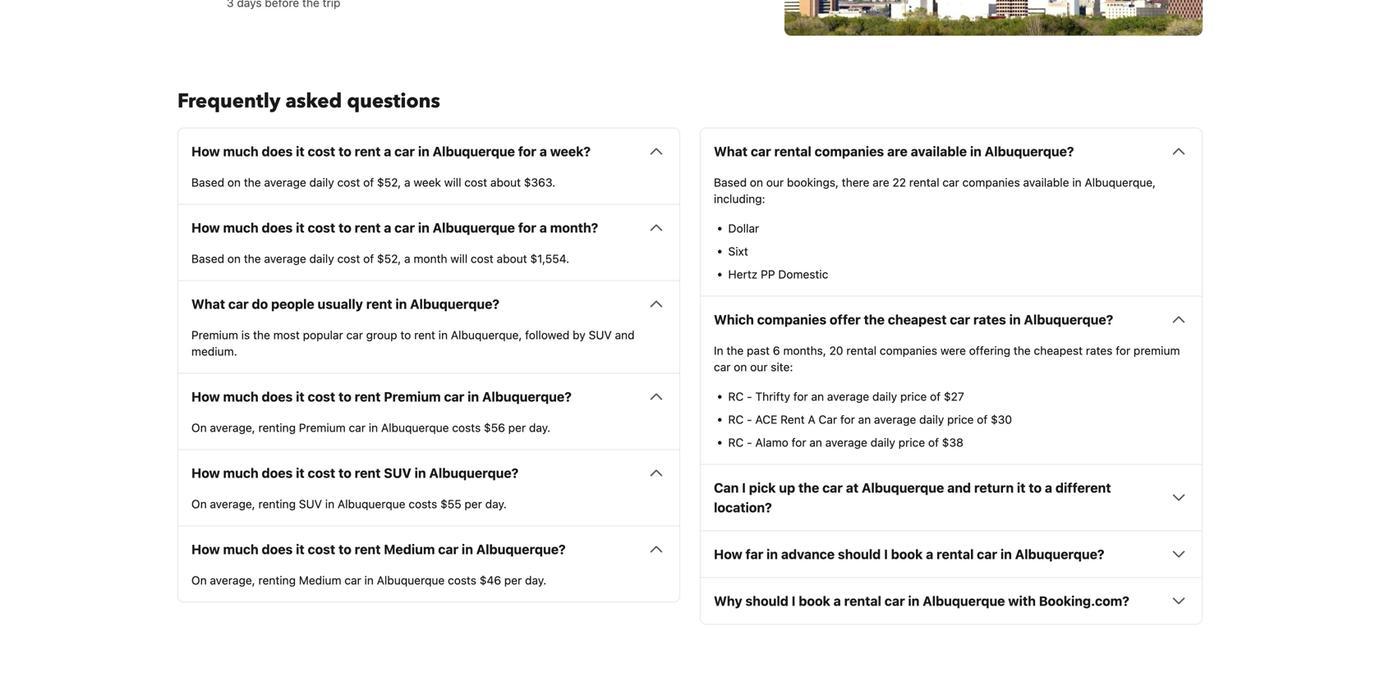 Task type: locate. For each thing, give the bounding box(es) containing it.
0 horizontal spatial available
[[911, 144, 967, 159]]

average
[[264, 176, 306, 189], [264, 252, 306, 266], [827, 390, 869, 404], [874, 413, 916, 427], [825, 436, 868, 450]]

1 vertical spatial day.
[[485, 498, 507, 511]]

rc - thrifty for an average daily price of $27
[[728, 390, 964, 404]]

rent
[[355, 144, 381, 159], [355, 220, 381, 236], [366, 296, 392, 312], [414, 328, 435, 342], [355, 389, 381, 405], [355, 466, 381, 481], [355, 542, 381, 558]]

are inside "what car rental companies are available in albuquerque?" dropdown button
[[887, 144, 908, 159]]

and left return
[[947, 480, 971, 496]]

0 vertical spatial renting
[[258, 421, 296, 435]]

companies down which companies offer the cheapest car rates in albuquerque?
[[880, 344, 937, 358]]

does inside how much does it cost to rent suv in albuquerque? dropdown button
[[262, 466, 293, 481]]

2 much from the top
[[223, 220, 259, 236]]

a left the week?
[[540, 144, 547, 159]]

on
[[227, 176, 241, 189], [750, 176, 763, 189], [227, 252, 241, 266], [734, 360, 747, 374]]

3 on from the top
[[191, 574, 207, 588]]

does for how much does it cost to rent a car in albuquerque for a month?
[[262, 220, 293, 236]]

1 vertical spatial average,
[[210, 498, 255, 511]]

2 $52, from the top
[[377, 252, 401, 266]]

our inside in the past 6 months, 20 rental companies were offering the cheapest rates for premium car on our site:
[[750, 360, 768, 374]]

cost
[[308, 144, 335, 159], [337, 176, 360, 189], [464, 176, 487, 189], [308, 220, 335, 236], [337, 252, 360, 266], [471, 252, 494, 266], [308, 389, 335, 405], [308, 466, 335, 481], [308, 542, 335, 558]]

2 vertical spatial average,
[[210, 574, 255, 588]]

1 renting from the top
[[258, 421, 296, 435]]

premium
[[191, 328, 238, 342], [384, 389, 441, 405], [299, 421, 346, 435]]

for
[[518, 144, 536, 159], [518, 220, 536, 236], [1116, 344, 1131, 358], [793, 390, 808, 404], [840, 413, 855, 427], [792, 436, 806, 450]]

much inside dropdown button
[[223, 144, 259, 159]]

albuquerque
[[433, 144, 515, 159], [433, 220, 515, 236], [381, 421, 449, 435], [862, 480, 944, 496], [338, 498, 405, 511], [377, 574, 445, 588], [923, 594, 1005, 609]]

1 vertical spatial cheapest
[[1034, 344, 1083, 358]]

how much does it cost to rent premium car in albuquerque?
[[191, 389, 572, 405]]

book
[[891, 547, 923, 563], [799, 594, 830, 609]]

1 vertical spatial will
[[451, 252, 468, 266]]

cost down how much does it cost to rent a car in albuquerque for a week?
[[337, 176, 360, 189]]

month
[[414, 252, 447, 266]]

0 vertical spatial costs
[[452, 421, 481, 435]]

companies up there
[[815, 144, 884, 159]]

2 vertical spatial an
[[809, 436, 822, 450]]

i
[[742, 480, 746, 496], [884, 547, 888, 563], [792, 594, 796, 609]]

- left alamo
[[747, 436, 752, 450]]

0 vertical spatial rates
[[973, 312, 1006, 328]]

it right return
[[1017, 480, 1026, 496]]

1 horizontal spatial cheapest
[[1034, 344, 1083, 358]]

$55
[[440, 498, 461, 511]]

cost up based on the average daily cost of $52, a month will cost about $1,554.
[[308, 220, 335, 236]]

0 vertical spatial premium
[[191, 328, 238, 342]]

should right the why
[[746, 594, 789, 609]]

0 vertical spatial per
[[508, 421, 526, 435]]

1 vertical spatial price
[[947, 413, 974, 427]]

1 - from the top
[[747, 390, 752, 404]]

2 vertical spatial rc
[[728, 436, 744, 450]]

1 horizontal spatial medium
[[384, 542, 435, 558]]

2 vertical spatial costs
[[448, 574, 476, 588]]

should right advance
[[838, 547, 881, 563]]

of left '$38'
[[928, 436, 939, 450]]

2 vertical spatial price
[[899, 436, 925, 450]]

1 vertical spatial an
[[858, 413, 871, 427]]

1 horizontal spatial albuquerque,
[[1085, 176, 1156, 189]]

1 does from the top
[[262, 144, 293, 159]]

1 vertical spatial what
[[191, 296, 225, 312]]

will for month?
[[451, 252, 468, 266]]

0 vertical spatial will
[[444, 176, 461, 189]]

followed
[[525, 328, 570, 342]]

to up based on the average daily cost of $52, a month will cost about $1,554.
[[338, 220, 352, 236]]

different
[[1056, 480, 1111, 496]]

1 vertical spatial medium
[[299, 574, 341, 588]]

albuquerque up week
[[433, 144, 515, 159]]

albuquerque right at at the right of page
[[862, 480, 944, 496]]

i inside can i pick up the car at albuquerque and return it to a different location?
[[742, 480, 746, 496]]

- for alamo
[[747, 436, 752, 450]]

does for how much does it cost to rent premium car in albuquerque?
[[262, 389, 293, 405]]

0 vertical spatial about
[[490, 176, 521, 189]]

0 horizontal spatial albuquerque,
[[451, 328, 522, 342]]

cost up on average, renting suv in albuquerque costs $55 per day. on the left
[[308, 466, 335, 481]]

0 vertical spatial rc
[[728, 390, 744, 404]]

an for alamo
[[809, 436, 822, 450]]

companies down "what car rental companies are available in albuquerque?" dropdown button at the top of the page
[[962, 176, 1020, 189]]

it down "frequently asked questions"
[[296, 144, 305, 159]]

0 horizontal spatial what
[[191, 296, 225, 312]]

rc for rc - alamo for an average daily price of $38
[[728, 436, 744, 450]]

3 does from the top
[[262, 389, 293, 405]]

frequently asked questions
[[177, 88, 440, 115]]

to up on average, renting suv in albuquerque costs $55 per day. on the left
[[338, 466, 352, 481]]

5 does from the top
[[262, 542, 293, 558]]

costs for premium
[[452, 421, 481, 435]]

rental up bookings,
[[774, 144, 812, 159]]

how much does it cost to rent medium car in albuquerque? button
[[191, 540, 666, 560]]

an down "rc - thrifty for an average daily price of $27"
[[858, 413, 871, 427]]

1 horizontal spatial book
[[891, 547, 923, 563]]

0 vertical spatial suv
[[589, 328, 612, 342]]

rates
[[973, 312, 1006, 328], [1086, 344, 1113, 358]]

what
[[714, 144, 748, 159], [191, 296, 225, 312]]

for inside dropdown button
[[518, 220, 536, 236]]

does inside how much does it cost to rent a car in albuquerque for a month? dropdown button
[[262, 220, 293, 236]]

$52,
[[377, 176, 401, 189], [377, 252, 401, 266]]

3 average, from the top
[[210, 574, 255, 588]]

week?
[[550, 144, 591, 159]]

rental
[[774, 144, 812, 159], [909, 176, 939, 189], [846, 344, 877, 358], [937, 547, 974, 563], [844, 594, 881, 609]]

car down "what car rental companies are available in albuquerque?" dropdown button at the top of the page
[[943, 176, 959, 189]]

$56
[[484, 421, 505, 435]]

day.
[[529, 421, 551, 435], [485, 498, 507, 511], [525, 574, 547, 588]]

2 vertical spatial -
[[747, 436, 752, 450]]

does inside how much does it cost to rent medium car in albuquerque? dropdown button
[[262, 542, 293, 558]]

20
[[829, 344, 843, 358]]

0 vertical spatial average,
[[210, 421, 255, 435]]

on inside the based on our bookings, there are 22 rental car companies available in albuquerque, including:
[[750, 176, 763, 189]]

0 horizontal spatial premium
[[191, 328, 238, 342]]

to right group on the left of the page
[[400, 328, 411, 342]]

1 horizontal spatial premium
[[299, 421, 346, 435]]

much for how much does it cost to rent medium car in albuquerque?
[[223, 542, 259, 558]]

daily
[[309, 176, 334, 189], [309, 252, 334, 266], [872, 390, 897, 404], [919, 413, 944, 427], [871, 436, 895, 450]]

book up why should i book a rental car in albuquerque with booking.com?
[[891, 547, 923, 563]]

costs for medium
[[448, 574, 476, 588]]

0 vertical spatial an
[[811, 390, 824, 404]]

will
[[444, 176, 461, 189], [451, 252, 468, 266]]

per
[[508, 421, 526, 435], [465, 498, 482, 511], [504, 574, 522, 588]]

an
[[811, 390, 824, 404], [858, 413, 871, 427], [809, 436, 822, 450]]

suv down on average, renting premium car in albuquerque costs $56 per day.
[[384, 466, 411, 481]]

per right $56
[[508, 421, 526, 435]]

suv
[[589, 328, 612, 342], [384, 466, 411, 481], [299, 498, 322, 511]]

4 does from the top
[[262, 466, 293, 481]]

1 vertical spatial renting
[[258, 498, 296, 511]]

1 vertical spatial are
[[873, 176, 889, 189]]

to up on average, renting premium car in albuquerque costs $56 per day.
[[338, 389, 352, 405]]

an up 'a'
[[811, 390, 824, 404]]

1 horizontal spatial available
[[1023, 176, 1069, 189]]

costs left the '$46'
[[448, 574, 476, 588]]

rent down "what car do people usually rent in albuquerque?" dropdown button
[[414, 328, 435, 342]]

3 - from the top
[[747, 436, 752, 450]]

1 horizontal spatial rates
[[1086, 344, 1113, 358]]

0 vertical spatial and
[[615, 328, 635, 342]]

4 much from the top
[[223, 466, 259, 481]]

0 vertical spatial cheapest
[[888, 312, 947, 328]]

1 vertical spatial albuquerque,
[[451, 328, 522, 342]]

1 much from the top
[[223, 144, 259, 159]]

the
[[244, 176, 261, 189], [244, 252, 261, 266], [864, 312, 885, 328], [253, 328, 270, 342], [727, 344, 744, 358], [1014, 344, 1031, 358], [798, 480, 819, 496]]

- left thrifty
[[747, 390, 752, 404]]

1 on from the top
[[191, 421, 207, 435]]

1 horizontal spatial what
[[714, 144, 748, 159]]

medium
[[384, 542, 435, 558], [299, 574, 341, 588]]

0 vertical spatial what
[[714, 144, 748, 159]]

1 vertical spatial suv
[[384, 466, 411, 481]]

albuquerque inside can i pick up the car at albuquerque and return it to a different location?
[[862, 480, 944, 496]]

car inside the based on our bookings, there are 22 rental car companies available in albuquerque, including:
[[943, 176, 959, 189]]

much for how much does it cost to rent a car in albuquerque for a week?
[[223, 144, 259, 159]]

-
[[747, 390, 752, 404], [747, 413, 752, 427], [747, 436, 752, 450]]

rent for how much does it cost to rent a car in albuquerque for a week?
[[355, 144, 381, 159]]

1 vertical spatial our
[[750, 360, 768, 374]]

how much does it cost to rent suv in albuquerque?
[[191, 466, 519, 481]]

1 horizontal spatial and
[[947, 480, 971, 496]]

an for thrifty
[[811, 390, 824, 404]]

rental right 20
[[846, 344, 877, 358]]

will for week?
[[444, 176, 461, 189]]

about left '$1,554.'
[[497, 252, 527, 266]]

2 vertical spatial per
[[504, 574, 522, 588]]

a left month?
[[540, 220, 547, 236]]

what up medium.
[[191, 296, 225, 312]]

hertz
[[728, 268, 758, 281]]

price down the $27
[[947, 413, 974, 427]]

2 horizontal spatial premium
[[384, 389, 441, 405]]

it up on average, renting suv in albuquerque costs $55 per day. on the left
[[296, 466, 305, 481]]

0 vertical spatial -
[[747, 390, 752, 404]]

rent up on average, renting suv in albuquerque costs $55 per day. on the left
[[355, 466, 381, 481]]

2 - from the top
[[747, 413, 752, 427]]

0 vertical spatial albuquerque,
[[1085, 176, 1156, 189]]

asked
[[285, 88, 342, 115]]

0 horizontal spatial rates
[[973, 312, 1006, 328]]

on for what car rental companies are available in albuquerque?
[[750, 176, 763, 189]]

0 vertical spatial available
[[911, 144, 967, 159]]

i up why should i book a rental car in albuquerque with booking.com?
[[884, 547, 888, 563]]

1 vertical spatial should
[[746, 594, 789, 609]]

1 horizontal spatial suv
[[384, 466, 411, 481]]

are
[[887, 144, 908, 159], [873, 176, 889, 189]]

does inside how much does it cost to rent premium car in albuquerque? dropdown button
[[262, 389, 293, 405]]

should
[[838, 547, 881, 563], [746, 594, 789, 609]]

car up including:
[[751, 144, 771, 159]]

our
[[766, 176, 784, 189], [750, 360, 768, 374]]

how much does it cost to rent a car in albuquerque for a week? button
[[191, 142, 666, 161]]

suv down how much does it cost to rent suv in albuquerque?
[[299, 498, 322, 511]]

why should i book a rental car in albuquerque with booking.com?
[[714, 594, 1130, 609]]

alamo
[[755, 436, 789, 450]]

rent up on average, renting premium car in albuquerque costs $56 per day.
[[355, 389, 381, 405]]

it for how much does it cost to rent a car in albuquerque for a week?
[[296, 144, 305, 159]]

price left the $27
[[900, 390, 927, 404]]

2 vertical spatial day.
[[525, 574, 547, 588]]

what up including:
[[714, 144, 748, 159]]

were
[[941, 344, 966, 358]]

medium up on average, renting medium car in albuquerque costs $46 per day.
[[384, 542, 435, 558]]

costs
[[452, 421, 481, 435], [409, 498, 437, 511], [448, 574, 476, 588]]

0 vertical spatial price
[[900, 390, 927, 404]]

1 vertical spatial rc
[[728, 413, 744, 427]]

of down how much does it cost to rent a car in albuquerque for a month?
[[363, 252, 374, 266]]

a left week
[[404, 176, 410, 189]]

car down 'premium is the most popular car group to rent in albuquerque, followed by suv and medium.'
[[444, 389, 464, 405]]

0 horizontal spatial suv
[[299, 498, 322, 511]]

rc left thrifty
[[728, 390, 744, 404]]

albuquerque up month
[[433, 220, 515, 236]]

3 much from the top
[[223, 389, 259, 405]]

rental down how far in advance should i book a rental car in albuquerque? at the bottom right of page
[[844, 594, 881, 609]]

rent up group on the left of the page
[[366, 296, 392, 312]]

months,
[[783, 344, 826, 358]]

cheapest right "offering"
[[1034, 344, 1083, 358]]

albuquerque, inside the based on our bookings, there are 22 rental car companies available in albuquerque, including:
[[1085, 176, 1156, 189]]

rental up why should i book a rental car in albuquerque with booking.com? dropdown button
[[937, 547, 974, 563]]

premium inside 'premium is the most popular car group to rent in albuquerque, followed by suv and medium.'
[[191, 328, 238, 342]]

rent up on average, renting medium car in albuquerque costs $46 per day.
[[355, 542, 381, 558]]

cheapest inside in the past 6 months, 20 rental companies were offering the cheapest rates for premium car on our site:
[[1034, 344, 1083, 358]]

costs left $55
[[409, 498, 437, 511]]

albuquerque inside dropdown button
[[433, 144, 515, 159]]

car left at at the right of page
[[822, 480, 843, 496]]

3 renting from the top
[[258, 574, 296, 588]]

a left different at the right bottom
[[1045, 480, 1052, 496]]

1 vertical spatial $52,
[[377, 252, 401, 266]]

2 does from the top
[[262, 220, 293, 236]]

based for how much does it cost to rent a car in albuquerque for a week?
[[191, 176, 224, 189]]

0 vertical spatial medium
[[384, 542, 435, 558]]

based inside the based on our bookings, there are 22 rental car companies available in albuquerque, including:
[[714, 176, 747, 189]]

what for what car do people usually rent in albuquerque?
[[191, 296, 225, 312]]

0 vertical spatial our
[[766, 176, 784, 189]]

1 $52, from the top
[[377, 176, 401, 189]]

0 vertical spatial $52,
[[377, 176, 401, 189]]

price
[[900, 390, 927, 404], [947, 413, 974, 427], [899, 436, 925, 450]]

albuquerque?
[[985, 144, 1074, 159], [410, 296, 500, 312], [1024, 312, 1113, 328], [482, 389, 572, 405], [429, 466, 519, 481], [476, 542, 566, 558], [1015, 547, 1105, 563]]

2 average, from the top
[[210, 498, 255, 511]]

costs left $56
[[452, 421, 481, 435]]

how for how much does it cost to rent medium car in albuquerque?
[[191, 542, 220, 558]]

i down advance
[[792, 594, 796, 609]]

1 vertical spatial premium
[[384, 389, 441, 405]]

how inside dropdown button
[[191, 144, 220, 159]]

in
[[418, 144, 430, 159], [970, 144, 982, 159], [1072, 176, 1082, 189], [418, 220, 430, 236], [395, 296, 407, 312], [1009, 312, 1021, 328], [438, 328, 448, 342], [468, 389, 479, 405], [369, 421, 378, 435], [415, 466, 426, 481], [325, 498, 335, 511], [462, 542, 473, 558], [767, 547, 778, 563], [1001, 547, 1012, 563], [364, 574, 374, 588], [908, 594, 920, 609]]

for up '$1,554.'
[[518, 220, 536, 236]]

- left ace
[[747, 413, 752, 427]]

5 much from the top
[[223, 542, 259, 558]]

1 vertical spatial available
[[1023, 176, 1069, 189]]

1 horizontal spatial should
[[838, 547, 881, 563]]

a up based on the average daily cost of $52, a month will cost about $1,554.
[[384, 220, 391, 236]]

which
[[714, 312, 754, 328]]

a up based on the average daily cost of $52, a week will cost about $363.
[[384, 144, 391, 159]]

on average, renting premium car in albuquerque costs $56 per day.
[[191, 421, 551, 435]]

2 rc from the top
[[728, 413, 744, 427]]

past
[[747, 344, 770, 358]]

premium up how much does it cost to rent suv in albuquerque?
[[299, 421, 346, 435]]

renting for how much does it cost to rent medium car in albuquerque?
[[258, 574, 296, 588]]

1 vertical spatial and
[[947, 480, 971, 496]]

renting for how much does it cost to rent suv in albuquerque?
[[258, 498, 296, 511]]

1 vertical spatial book
[[799, 594, 830, 609]]

i right 'can' at the bottom right
[[742, 480, 746, 496]]

does
[[262, 144, 293, 159], [262, 220, 293, 236], [262, 389, 293, 405], [262, 466, 293, 481], [262, 542, 293, 558]]

rent inside dropdown button
[[355, 144, 381, 159]]

for up $363.
[[518, 144, 536, 159]]

rc left ace
[[728, 413, 744, 427]]

to up on average, renting medium car in albuquerque costs $46 per day.
[[338, 542, 352, 558]]

rc for rc - ace rent a car for an average daily price of $30
[[728, 413, 744, 427]]

$52, down how much does it cost to rent a car in albuquerque for a week?
[[377, 176, 401, 189]]

albuquerque down how much does it cost to rent suv in albuquerque?
[[338, 498, 405, 511]]

our left bookings,
[[766, 176, 784, 189]]

0 vertical spatial i
[[742, 480, 746, 496]]

rent inside 'premium is the most popular car group to rent in albuquerque, followed by suv and medium.'
[[414, 328, 435, 342]]

car
[[819, 413, 837, 427]]

2 on from the top
[[191, 498, 207, 511]]

it for how much does it cost to rent a car in albuquerque for a month?
[[296, 220, 305, 236]]

an down 'a'
[[809, 436, 822, 450]]

about left $363.
[[490, 176, 521, 189]]

does inside how much does it cost to rent a car in albuquerque for a week? dropdown button
[[262, 144, 293, 159]]

based for how much does it cost to rent a car in albuquerque for a month?
[[191, 252, 224, 266]]

1 vertical spatial about
[[497, 252, 527, 266]]

0 vertical spatial are
[[887, 144, 908, 159]]

car inside in the past 6 months, 20 rental companies were offering the cheapest rates for premium car on our site:
[[714, 360, 731, 374]]

0 horizontal spatial cheapest
[[888, 312, 947, 328]]

about
[[490, 176, 521, 189], [497, 252, 527, 266]]

2 vertical spatial renting
[[258, 574, 296, 588]]

2 renting from the top
[[258, 498, 296, 511]]

$52, for month?
[[377, 252, 401, 266]]

on for how much does it cost to rent a car in albuquerque for a month?
[[227, 252, 241, 266]]

for left premium
[[1116, 344, 1131, 358]]

1 vertical spatial rates
[[1086, 344, 1113, 358]]

2 vertical spatial on
[[191, 574, 207, 588]]

and right the by
[[615, 328, 635, 342]]

1 horizontal spatial i
[[792, 594, 796, 609]]

premium up medium.
[[191, 328, 238, 342]]

our down past
[[750, 360, 768, 374]]

price left '$38'
[[899, 436, 925, 450]]

2 horizontal spatial suv
[[589, 328, 612, 342]]

which companies offer the cheapest car rates in albuquerque? button
[[714, 310, 1189, 330]]

1 rc from the top
[[728, 390, 744, 404]]

to for how much does it cost to rent medium car in albuquerque?
[[338, 542, 352, 558]]

our inside the based on our bookings, there are 22 rental car companies available in albuquerque, including:
[[766, 176, 784, 189]]

albuquerque,
[[1085, 176, 1156, 189], [451, 328, 522, 342]]

a inside can i pick up the car at albuquerque and return it to a different location?
[[1045, 480, 1052, 496]]

how
[[191, 144, 220, 159], [191, 220, 220, 236], [191, 389, 220, 405], [191, 466, 220, 481], [191, 542, 220, 558], [714, 547, 742, 563]]

how for how much does it cost to rent a car in albuquerque for a month?
[[191, 220, 220, 236]]

on
[[191, 421, 207, 435], [191, 498, 207, 511], [191, 574, 207, 588]]

most
[[273, 328, 300, 342]]

it inside dropdown button
[[296, 144, 305, 159]]

0 vertical spatial on
[[191, 421, 207, 435]]

0 vertical spatial day.
[[529, 421, 551, 435]]

on for how much does it cost to rent suv in albuquerque?
[[191, 498, 207, 511]]

day. right the '$46'
[[525, 574, 547, 588]]

rent up based on the average daily cost of $52, a week will cost about $363.
[[355, 144, 381, 159]]

albuquerque, inside 'premium is the most popular car group to rent in albuquerque, followed by suv and medium.'
[[451, 328, 522, 342]]

group
[[366, 328, 397, 342]]

medium down how much does it cost to rent medium car in albuquerque? at bottom
[[299, 574, 341, 588]]

1 vertical spatial -
[[747, 413, 752, 427]]

to inside 'premium is the most popular car group to rent in albuquerque, followed by suv and medium.'
[[400, 328, 411, 342]]

to inside dropdown button
[[338, 144, 352, 159]]

on for how much does it cost to rent medium car in albuquerque?
[[191, 574, 207, 588]]

1 average, from the top
[[210, 421, 255, 435]]

0 horizontal spatial i
[[742, 480, 746, 496]]

2 horizontal spatial i
[[884, 547, 888, 563]]

about for month?
[[497, 252, 527, 266]]

available inside dropdown button
[[911, 144, 967, 159]]

3 rc from the top
[[728, 436, 744, 450]]

1 vertical spatial on
[[191, 498, 207, 511]]

0 vertical spatial book
[[891, 547, 923, 563]]

much
[[223, 144, 259, 159], [223, 220, 259, 236], [223, 389, 259, 405], [223, 466, 259, 481], [223, 542, 259, 558]]

how for how much does it cost to rent a car in albuquerque for a week?
[[191, 144, 220, 159]]

and
[[615, 328, 635, 342], [947, 480, 971, 496]]

0 horizontal spatial and
[[615, 328, 635, 342]]

a beautiful view of albuquerque image
[[785, 0, 1203, 36]]

location?
[[714, 500, 772, 516]]

average, for how much does it cost to rent suv in albuquerque?
[[210, 498, 255, 511]]

rent for how much does it cost to rent premium car in albuquerque?
[[355, 389, 381, 405]]



Task type: vqa. For each thing, say whether or not it's contained in the screenshot.
site:
yes



Task type: describe. For each thing, give the bounding box(es) containing it.
based for what car rental companies are available in albuquerque?
[[714, 176, 747, 189]]

about for week?
[[490, 176, 521, 189]]

rates inside dropdown button
[[973, 312, 1006, 328]]

to inside can i pick up the car at albuquerque and return it to a different location?
[[1029, 480, 1042, 496]]

on average, renting medium car in albuquerque costs $46 per day.
[[191, 574, 547, 588]]

daily up rc - ace rent a car for an average daily price of $30
[[872, 390, 897, 404]]

albuquerque down how far in advance should i book a rental car in albuquerque? dropdown button
[[923, 594, 1005, 609]]

a up why should i book a rental car in albuquerque with booking.com?
[[926, 547, 934, 563]]

premium is the most popular car group to rent in albuquerque, followed by suv and medium.
[[191, 328, 635, 358]]

car down 'how much does it cost to rent premium car in albuquerque?'
[[349, 421, 366, 435]]

22
[[893, 176, 906, 189]]

much for how much does it cost to rent suv in albuquerque?
[[223, 466, 259, 481]]

companies inside in the past 6 months, 20 rental companies were offering the cheapest rates for premium car on our site:
[[880, 344, 937, 358]]

of left $30
[[977, 413, 988, 427]]

1 vertical spatial i
[[884, 547, 888, 563]]

cost up on average, renting premium car in albuquerque costs $56 per day.
[[308, 389, 335, 405]]

in
[[714, 344, 723, 358]]

why
[[714, 594, 742, 609]]

albuquerque down how much does it cost to rent medium car in albuquerque? dropdown button on the bottom left of page
[[377, 574, 445, 588]]

suv inside dropdown button
[[384, 466, 411, 481]]

how far in advance should i book a rental car in albuquerque?
[[714, 547, 1105, 563]]

dollar
[[728, 222, 759, 235]]

much for how much does it cost to rent premium car in albuquerque?
[[223, 389, 259, 405]]

up
[[779, 480, 795, 496]]

advance
[[781, 547, 835, 563]]

it for how much does it cost to rent premium car in albuquerque?
[[296, 389, 305, 405]]

of down how much does it cost to rent a car in albuquerque for a week?
[[363, 176, 374, 189]]

in the past 6 months, 20 rental companies were offering the cheapest rates for premium car on our site:
[[714, 344, 1180, 374]]

to for how much does it cost to rent suv in albuquerque?
[[338, 466, 352, 481]]

average, for how much does it cost to rent premium car in albuquerque?
[[210, 421, 255, 435]]

companies up months,
[[757, 312, 827, 328]]

cost up what car do people usually rent in albuquerque?
[[337, 252, 360, 266]]

car inside can i pick up the car at albuquerque and return it to a different location?
[[822, 480, 843, 496]]

why should i book a rental car in albuquerque with booking.com? button
[[714, 592, 1189, 611]]

- for thrifty
[[747, 390, 752, 404]]

how much does it cost to rent medium car in albuquerque?
[[191, 542, 566, 558]]

hertz pp domestic
[[728, 268, 828, 281]]

how for how much does it cost to rent suv in albuquerque?
[[191, 466, 220, 481]]

what car rental companies are available in albuquerque?
[[714, 144, 1074, 159]]

day. for how much does it cost to rent medium car in albuquerque?
[[525, 574, 547, 588]]

it for how much does it cost to rent medium car in albuquerque?
[[296, 542, 305, 558]]

0 vertical spatial should
[[838, 547, 881, 563]]

rent
[[781, 413, 805, 427]]

on for how much does it cost to rent premium car in albuquerque?
[[191, 421, 207, 435]]

car up based on the average daily cost of $52, a month will cost about $1,554.
[[394, 220, 415, 236]]

$46
[[480, 574, 501, 588]]

it for how much does it cost to rent suv in albuquerque?
[[296, 466, 305, 481]]

medium inside how much does it cost to rent medium car in albuquerque? dropdown button
[[384, 542, 435, 558]]

for up rent
[[793, 390, 808, 404]]

car down how much does it cost to rent medium car in albuquerque? at bottom
[[345, 574, 361, 588]]

for inside dropdown button
[[518, 144, 536, 159]]

thrifty
[[755, 390, 790, 404]]

what car rental companies are available in albuquerque? button
[[714, 142, 1189, 161]]

of left the $27
[[930, 390, 941, 404]]

how much does it cost to rent a car in albuquerque for a week?
[[191, 144, 591, 159]]

pick
[[749, 480, 776, 496]]

do
[[252, 296, 268, 312]]

price for $27
[[900, 390, 927, 404]]

popular
[[303, 328, 343, 342]]

cheapest inside dropdown button
[[888, 312, 947, 328]]

and inside can i pick up the car at albuquerque and return it to a different location?
[[947, 480, 971, 496]]

2 vertical spatial premium
[[299, 421, 346, 435]]

based on the average daily cost of $52, a week will cost about $363.
[[191, 176, 555, 189]]

premium
[[1134, 344, 1180, 358]]

based on the average daily cost of $52, a month will cost about $1,554.
[[191, 252, 569, 266]]

0 horizontal spatial medium
[[299, 574, 341, 588]]

the inside 'premium is the most popular car group to rent in albuquerque, followed by suv and medium.'
[[253, 328, 270, 342]]

a down advance
[[834, 594, 841, 609]]

$52, for week?
[[377, 176, 401, 189]]

does for how much does it cost to rent a car in albuquerque for a week?
[[262, 144, 293, 159]]

to for how much does it cost to rent a car in albuquerque for a week?
[[338, 144, 352, 159]]

car inside dropdown button
[[394, 144, 415, 159]]

rental inside the based on our bookings, there are 22 rental car companies available in albuquerque, including:
[[909, 176, 939, 189]]

rc - alamo for an average daily price of $38
[[728, 436, 964, 450]]

cost down on average, renting suv in albuquerque costs $55 per day. on the left
[[308, 542, 335, 558]]

how much does it cost to rent suv in albuquerque? button
[[191, 464, 666, 483]]

0 horizontal spatial should
[[746, 594, 789, 609]]

pp
[[761, 268, 775, 281]]

does for how much does it cost to rent suv in albuquerque?
[[262, 466, 293, 481]]

daily down rc - ace rent a car for an average daily price of $30
[[871, 436, 895, 450]]

daily down how much does it cost to rent a car in albuquerque for a week?
[[309, 176, 334, 189]]

what car do people usually rent in albuquerque?
[[191, 296, 500, 312]]

can i pick up the car at albuquerque and return it to a different location? button
[[714, 478, 1189, 518]]

price for $38
[[899, 436, 925, 450]]

on inside in the past 6 months, 20 rental companies were offering the cheapest rates for premium car on our site:
[[734, 360, 747, 374]]

cost right month
[[471, 252, 494, 266]]

$30
[[991, 413, 1012, 427]]

1 vertical spatial per
[[465, 498, 482, 511]]

a
[[808, 413, 816, 427]]

car left do
[[228, 296, 249, 312]]

$27
[[944, 390, 964, 404]]

return
[[974, 480, 1014, 496]]

usually
[[318, 296, 363, 312]]

booking.com?
[[1039, 594, 1130, 609]]

people
[[271, 296, 314, 312]]

car inside 'premium is the most popular car group to rent in albuquerque, followed by suv and medium.'
[[346, 328, 363, 342]]

in inside 'premium is the most popular car group to rent in albuquerque, followed by suv and medium.'
[[438, 328, 448, 342]]

offer
[[830, 312, 861, 328]]

on for how much does it cost to rent a car in albuquerque for a week?
[[227, 176, 241, 189]]

does for how much does it cost to rent medium car in albuquerque?
[[262, 542, 293, 558]]

renting for how much does it cost to rent premium car in albuquerque?
[[258, 421, 296, 435]]

premium inside dropdown button
[[384, 389, 441, 405]]

how far in advance should i book a rental car in albuquerque? button
[[714, 545, 1189, 565]]

rc - ace rent a car for an average daily price of $30
[[728, 413, 1012, 427]]

including:
[[714, 192, 765, 206]]

- for ace
[[747, 413, 752, 427]]

available inside the based on our bookings, there are 22 rental car companies available in albuquerque, including:
[[1023, 176, 1069, 189]]

car down how far in advance should i book a rental car in albuquerque? at the bottom right of page
[[885, 594, 905, 609]]

albuquerque? inside dropdown button
[[476, 542, 566, 558]]

2 vertical spatial suv
[[299, 498, 322, 511]]

albuquerque inside dropdown button
[[433, 220, 515, 236]]

with
[[1008, 594, 1036, 609]]

1 vertical spatial costs
[[409, 498, 437, 511]]

car down $55
[[438, 542, 459, 558]]

and inside 'premium is the most popular car group to rent in albuquerque, followed by suv and medium.'
[[615, 328, 635, 342]]

a left month
[[404, 252, 410, 266]]

month?
[[550, 220, 598, 236]]

how for how much does it cost to rent premium car in albuquerque?
[[191, 389, 220, 405]]

rent for how much does it cost to rent a car in albuquerque for a month?
[[355, 220, 381, 236]]

rent for how much does it cost to rent suv in albuquerque?
[[355, 466, 381, 481]]

domestic
[[778, 268, 828, 281]]

based on our bookings, there are 22 rental car companies available in albuquerque, including:
[[714, 176, 1156, 206]]

cost inside dropdown button
[[308, 144, 335, 159]]

far
[[746, 547, 763, 563]]

$38
[[942, 436, 964, 450]]

week
[[414, 176, 441, 189]]

medium.
[[191, 345, 237, 358]]

for down rent
[[792, 436, 806, 450]]

companies inside the based on our bookings, there are 22 rental car companies available in albuquerque, including:
[[962, 176, 1020, 189]]

daily up '$38'
[[919, 413, 944, 427]]

to for how much does it cost to rent premium car in albuquerque?
[[338, 389, 352, 405]]

offering
[[969, 344, 1011, 358]]

day. for how much does it cost to rent premium car in albuquerque?
[[529, 421, 551, 435]]

rates inside in the past 6 months, 20 rental companies were offering the cheapest rates for premium car on our site:
[[1086, 344, 1113, 358]]

which companies offer the cheapest car rates in albuquerque?
[[714, 312, 1113, 328]]

albuquerque down how much does it cost to rent premium car in albuquerque? dropdown button
[[381, 421, 449, 435]]

cost right week
[[464, 176, 487, 189]]

for inside in the past 6 months, 20 rental companies were offering the cheapest rates for premium car on our site:
[[1116, 344, 1131, 358]]

per for premium
[[508, 421, 526, 435]]

the inside can i pick up the car at albuquerque and return it to a different location?
[[798, 480, 819, 496]]

what car do people usually rent in albuquerque? button
[[191, 294, 666, 314]]

in inside dropdown button
[[418, 144, 430, 159]]

how for how far in advance should i book a rental car in albuquerque?
[[714, 547, 742, 563]]

by
[[573, 328, 586, 342]]

car up why should i book a rental car in albuquerque with booking.com? dropdown button
[[977, 547, 997, 563]]

site:
[[771, 360, 793, 374]]

in inside the based on our bookings, there are 22 rental car companies available in albuquerque, including:
[[1072, 176, 1082, 189]]

rental inside in the past 6 months, 20 rental companies were offering the cheapest rates for premium car on our site:
[[846, 344, 877, 358]]

ace
[[755, 413, 777, 427]]

car up were
[[950, 312, 970, 328]]

at
[[846, 480, 859, 496]]

how much does it cost to rent a car in albuquerque for a month?
[[191, 220, 598, 236]]

rent for how much does it cost to rent medium car in albuquerque?
[[355, 542, 381, 558]]

are inside the based on our bookings, there are 22 rental car companies available in albuquerque, including:
[[873, 176, 889, 189]]

what for what car rental companies are available in albuquerque?
[[714, 144, 748, 159]]

can i pick up the car at albuquerque and return it to a different location?
[[714, 480, 1111, 516]]

to for how much does it cost to rent a car in albuquerque for a month?
[[338, 220, 352, 236]]

average, for how much does it cost to rent medium car in albuquerque?
[[210, 574, 255, 588]]

2 vertical spatial i
[[792, 594, 796, 609]]

how much does it cost to rent premium car in albuquerque? button
[[191, 387, 666, 407]]

per for medium
[[504, 574, 522, 588]]

suv inside 'premium is the most popular car group to rent in albuquerque, followed by suv and medium.'
[[589, 328, 612, 342]]

frequently
[[177, 88, 281, 115]]

sixt
[[728, 245, 748, 258]]

questions
[[347, 88, 440, 115]]

it inside can i pick up the car at albuquerque and return it to a different location?
[[1017, 480, 1026, 496]]

there
[[842, 176, 870, 189]]

rc for rc - thrifty for an average daily price of $27
[[728, 390, 744, 404]]

how much does it cost to rent a car in albuquerque for a month? button
[[191, 218, 666, 238]]

for right car
[[840, 413, 855, 427]]

6
[[773, 344, 780, 358]]

on average, renting suv in albuquerque costs $55 per day.
[[191, 498, 507, 511]]

$363.
[[524, 176, 555, 189]]

much for how much does it cost to rent a car in albuquerque for a month?
[[223, 220, 259, 236]]

bookings,
[[787, 176, 839, 189]]

is
[[241, 328, 250, 342]]

can
[[714, 480, 739, 496]]

daily up usually
[[309, 252, 334, 266]]

$1,554.
[[530, 252, 569, 266]]

0 horizontal spatial book
[[799, 594, 830, 609]]



